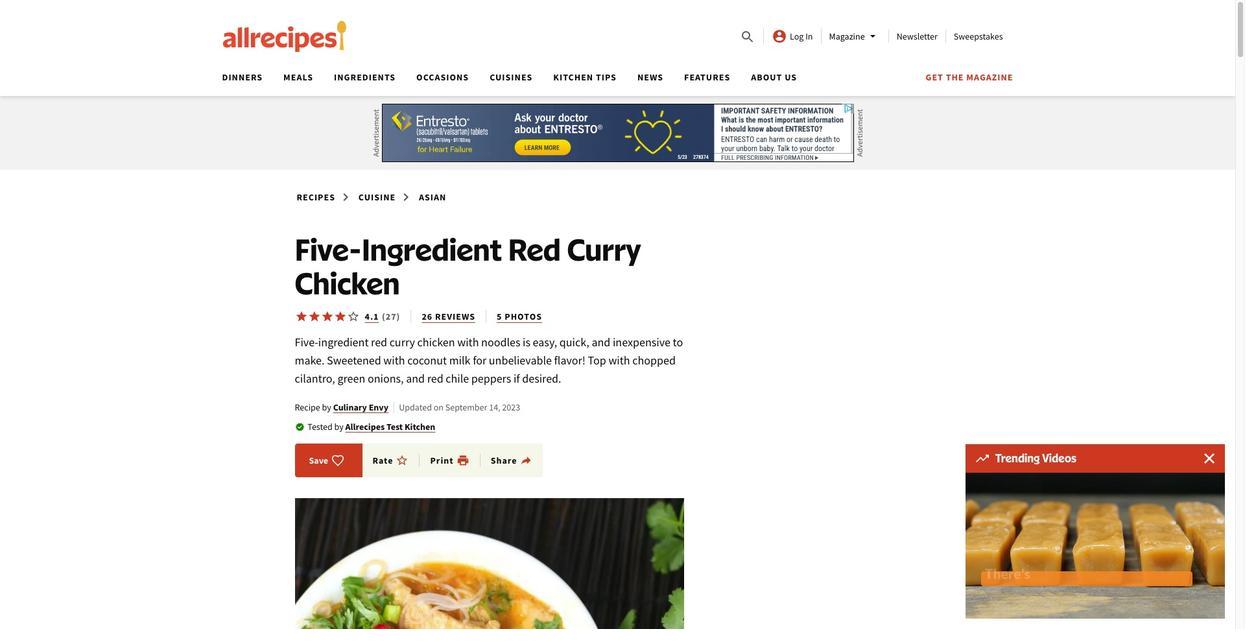 Task type: vqa. For each thing, say whether or not it's contained in the screenshot.
OUNCES,
no



Task type: describe. For each thing, give the bounding box(es) containing it.
inexpensive
[[613, 335, 671, 350]]

news link
[[638, 71, 664, 83]]

recipes link
[[295, 189, 337, 206]]

onions,
[[368, 371, 404, 386]]

features
[[685, 71, 731, 83]]

log
[[790, 30, 804, 42]]

share button
[[491, 454, 533, 467]]

kitchen tips link
[[554, 71, 617, 83]]

cuisine
[[359, 191, 396, 203]]

coconut
[[408, 353, 447, 368]]

navigation containing dinners
[[212, 67, 1014, 96]]

in
[[806, 30, 813, 42]]

0 horizontal spatial kitchen
[[405, 421, 436, 433]]

reviews
[[435, 311, 476, 323]]

sweepstakes
[[954, 30, 1004, 42]]

quick,
[[560, 335, 590, 350]]

print
[[431, 455, 454, 467]]

about us link
[[752, 71, 798, 83]]

by for tested
[[334, 421, 344, 433]]

4.1
[[365, 311, 379, 323]]

get
[[926, 71, 944, 83]]

ingredient
[[362, 230, 502, 268]]

green
[[338, 371, 366, 386]]

1 vertical spatial red
[[427, 371, 444, 386]]

asian
[[419, 191, 447, 203]]

dinners link
[[222, 71, 263, 83]]

on
[[434, 402, 444, 413]]

updated
[[399, 402, 432, 413]]

ingredients
[[334, 71, 396, 83]]

meals
[[284, 71, 313, 83]]

advertisement region
[[382, 104, 854, 162]]

favorite image
[[332, 454, 345, 467]]

star empty image
[[396, 454, 409, 467]]

trending image
[[977, 455, 990, 463]]

asian link
[[417, 189, 449, 206]]

to
[[673, 335, 683, 350]]

2 horizontal spatial with
[[609, 353, 631, 368]]

star empty image
[[347, 310, 360, 323]]

red
[[508, 230, 561, 268]]

cilantro,
[[295, 371, 335, 386]]

meals link
[[284, 71, 313, 83]]

news
[[638, 71, 664, 83]]

tested
[[308, 421, 333, 433]]

about
[[752, 71, 783, 83]]

print image
[[457, 454, 470, 467]]

about us
[[752, 71, 798, 83]]

home image
[[222, 21, 347, 52]]

september
[[446, 402, 488, 413]]

2023
[[503, 402, 521, 413]]

if
[[514, 371, 520, 386]]

0 vertical spatial kitchen
[[554, 71, 594, 83]]

5 photos
[[497, 311, 543, 323]]

allrecipes test kitchen link
[[346, 421, 436, 433]]

print button
[[431, 454, 470, 467]]

curry
[[390, 335, 415, 350]]

0 horizontal spatial red
[[371, 335, 387, 350]]

culinary envy link
[[333, 402, 389, 413]]

features link
[[685, 71, 731, 83]]

magazine
[[830, 30, 865, 42]]

occasions link
[[417, 71, 469, 83]]

recipes
[[297, 191, 335, 203]]

sweetened
[[327, 353, 381, 368]]

2 star image from the left
[[321, 310, 334, 323]]

photos
[[505, 311, 543, 323]]

1 vertical spatial and
[[406, 371, 425, 386]]

dinners
[[222, 71, 263, 83]]

close image
[[1205, 454, 1215, 464]]

five-ingredient red curry chicken with noodles is easy, quick, and inexpensive to make. sweetened with coconut milk for unbelievable flavor! top with chopped cilantro, green onions, and red chile peppers if desired.
[[295, 335, 683, 386]]

5
[[497, 311, 503, 323]]

video player application
[[966, 473, 1226, 619]]



Task type: locate. For each thing, give the bounding box(es) containing it.
log in
[[790, 30, 813, 42]]

0 vertical spatial red
[[371, 335, 387, 350]]

kitchen
[[554, 71, 594, 83], [405, 421, 436, 433]]

sweepstakes link
[[954, 30, 1004, 42]]

1 vertical spatial by
[[334, 421, 344, 433]]

tested by allrecipes test kitchen
[[308, 421, 436, 433]]

five-ingredient red curry chicken
[[295, 230, 642, 302]]

14,
[[489, 402, 501, 413]]

star image left star empty icon
[[321, 310, 334, 323]]

1 horizontal spatial red
[[427, 371, 444, 386]]

1 star image from the left
[[295, 310, 308, 323]]

trending
[[996, 452, 1041, 465]]

red down coconut
[[427, 371, 444, 386]]

1 horizontal spatial by
[[334, 421, 344, 433]]

0 vertical spatial by
[[322, 402, 331, 413]]

recipe by culinary envy
[[295, 402, 389, 413]]

0 horizontal spatial star image
[[308, 310, 321, 323]]

culinary
[[333, 402, 367, 413]]

envy
[[369, 402, 389, 413]]

by for recipe
[[322, 402, 331, 413]]

for
[[473, 353, 487, 368]]

save
[[309, 455, 328, 467]]

2 five- from the top
[[295, 335, 319, 350]]

1 horizontal spatial star image
[[321, 310, 334, 323]]

kitchen tips
[[554, 71, 617, 83]]

star image
[[295, 310, 308, 323], [321, 310, 334, 323]]

five- inside five-ingredient red curry chicken with noodles is easy, quick, and inexpensive to make. sweetened with coconut milk for unbelievable flavor! top with chopped cilantro, green onions, and red chile peppers if desired.
[[295, 335, 319, 350]]

star image
[[308, 310, 321, 323], [334, 310, 347, 323]]

4.1 (27)
[[365, 311, 401, 323]]

0 horizontal spatial and
[[406, 371, 425, 386]]

tips
[[596, 71, 617, 83]]

2 chevron_right image from the left
[[399, 189, 414, 205]]

ingredient
[[319, 335, 369, 350]]

1 five- from the top
[[295, 230, 362, 268]]

the
[[947, 71, 965, 83]]

five- inside five-ingredient red curry chicken
[[295, 230, 362, 268]]

cuisine link
[[357, 189, 398, 206]]

chevron_right image right the recipes link
[[338, 189, 354, 205]]

0 horizontal spatial star image
[[295, 310, 308, 323]]

ingredients link
[[334, 71, 396, 83]]

peppers
[[472, 371, 512, 386]]

desired.
[[523, 371, 562, 386]]

account image
[[772, 29, 788, 44]]

occasions
[[417, 71, 469, 83]]

rate button
[[373, 454, 420, 467]]

with down curry
[[384, 353, 405, 368]]

log in link
[[772, 29, 813, 44]]

2 star image from the left
[[334, 310, 347, 323]]

rate
[[373, 455, 394, 467]]

us
[[785, 71, 798, 83]]

26
[[422, 311, 433, 323]]

share
[[491, 455, 517, 467]]

curry
[[567, 230, 642, 268]]

five- up make.
[[295, 335, 319, 350]]

chicken
[[295, 264, 400, 302]]

red left curry
[[371, 335, 387, 350]]

caret_down image
[[865, 29, 881, 44]]

noodles
[[482, 335, 521, 350]]

and up top on the left bottom of the page
[[592, 335, 611, 350]]

1 horizontal spatial and
[[592, 335, 611, 350]]

easy,
[[533, 335, 558, 350]]

updated on september 14, 2023
[[399, 402, 521, 413]]

magazine
[[967, 71, 1014, 83]]

allrecipes
[[346, 421, 385, 433]]

test
[[387, 421, 403, 433]]

star image left star empty icon
[[308, 310, 321, 323]]

0 horizontal spatial with
[[384, 353, 405, 368]]

chicken
[[418, 335, 455, 350]]

1 horizontal spatial star image
[[334, 310, 347, 323]]

1 horizontal spatial with
[[458, 335, 479, 350]]

banner
[[0, 0, 1236, 96]]

with
[[458, 335, 479, 350], [384, 353, 405, 368], [609, 353, 631, 368]]

banner containing log in
[[0, 0, 1236, 96]]

kitchen down the updated
[[405, 421, 436, 433]]

cuisines link
[[490, 71, 533, 83]]

top
[[588, 353, 607, 368]]

by right tested
[[334, 421, 344, 433]]

flavor!
[[555, 353, 586, 368]]

five- down the recipes link
[[295, 230, 362, 268]]

chile
[[446, 371, 469, 386]]

share image
[[520, 454, 533, 467]]

chevron_right image
[[338, 189, 354, 205], [399, 189, 414, 205]]

and down coconut
[[406, 371, 425, 386]]

1 vertical spatial kitchen
[[405, 421, 436, 433]]

with right top on the left bottom of the page
[[609, 353, 631, 368]]

newsletter button
[[897, 30, 938, 42]]

get the magazine
[[926, 71, 1014, 83]]

(27)
[[382, 311, 401, 323]]

newsletter
[[897, 30, 938, 42]]

five- for ingredient
[[295, 335, 319, 350]]

get the magazine link
[[926, 71, 1014, 83]]

chevron_right image for cuisine
[[399, 189, 414, 205]]

1 horizontal spatial chevron_right image
[[399, 189, 414, 205]]

save button
[[305, 454, 349, 467]]

make.
[[295, 353, 325, 368]]

1 chevron_right image from the left
[[338, 189, 354, 205]]

0 vertical spatial five-
[[295, 230, 362, 268]]

0 horizontal spatial chevron_right image
[[338, 189, 354, 205]]

star image up make.
[[295, 310, 308, 323]]

kitchen left "tips"
[[554, 71, 594, 83]]

1 star image from the left
[[308, 310, 321, 323]]

by right "recipe"
[[322, 402, 331, 413]]

recipe
[[295, 402, 320, 413]]

magazine button
[[830, 29, 881, 44]]

1 horizontal spatial kitchen
[[554, 71, 594, 83]]

0 vertical spatial and
[[592, 335, 611, 350]]

cuisines
[[490, 71, 533, 83]]

with up milk
[[458, 335, 479, 350]]

26 reviews
[[422, 311, 476, 323]]

chevron_right image for recipes
[[338, 189, 354, 205]]

trending videos
[[996, 452, 1077, 465]]

milk
[[449, 353, 471, 368]]

1 vertical spatial five-
[[295, 335, 319, 350]]

five- for ingredient
[[295, 230, 362, 268]]

unbelievable
[[489, 353, 552, 368]]

five-
[[295, 230, 362, 268], [295, 335, 319, 350]]

chevron_right image left asian link
[[399, 189, 414, 205]]

navigation
[[212, 67, 1014, 96]]

star image up ingredient
[[334, 310, 347, 323]]

0 horizontal spatial by
[[322, 402, 331, 413]]

search image
[[740, 29, 756, 45]]

chopped
[[633, 353, 676, 368]]



